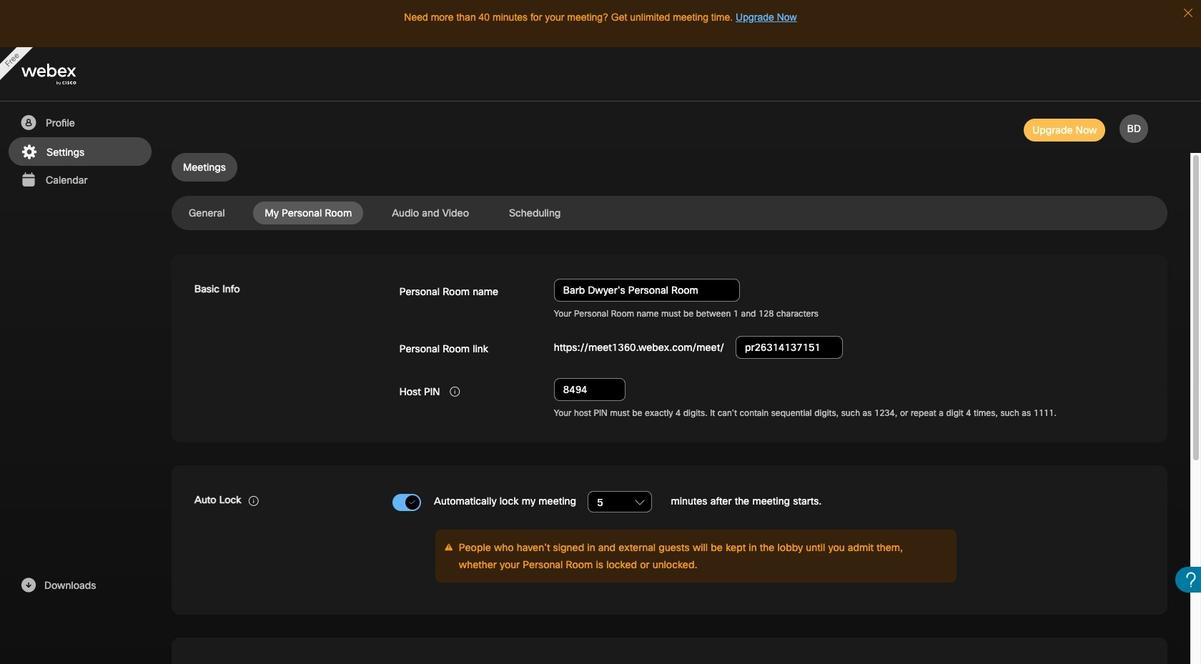 Task type: vqa. For each thing, say whether or not it's contained in the screenshot.
the bottom tab list
yes



Task type: describe. For each thing, give the bounding box(es) containing it.
cisco webex image
[[21, 64, 107, 85]]

mds check_bold image
[[409, 498, 416, 508]]

mds settings_filled image
[[20, 144, 38, 161]]

mds people circle_filled image
[[19, 114, 37, 132]]



Task type: locate. For each thing, give the bounding box(es) containing it.
None text field
[[736, 336, 843, 359]]

1 vertical spatial tab list
[[172, 202, 1168, 225]]

mds meetings_filled image
[[19, 172, 37, 189]]

alert
[[554, 309, 1145, 320]]

None text field
[[554, 279, 740, 302], [554, 379, 626, 402], [554, 279, 740, 302], [554, 379, 626, 402]]

1 tab list from the top
[[172, 153, 1168, 182]]

banner
[[0, 47, 1202, 102]]

mds content download_filled image
[[19, 577, 37, 594]]

0 vertical spatial tab list
[[172, 153, 1168, 182]]

2 tab list from the top
[[172, 202, 1168, 225]]

tab list
[[172, 153, 1168, 182], [172, 202, 1168, 225]]



